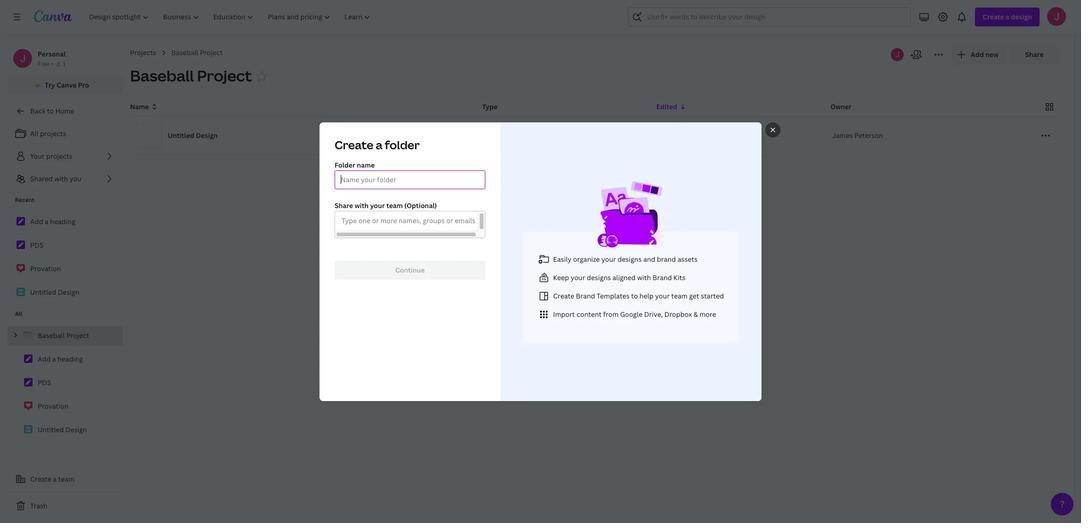 Task type: describe. For each thing, give the bounding box(es) containing it.
projects for all projects
[[40, 129, 66, 138]]

0 horizontal spatial to
[[47, 107, 54, 116]]

share for share
[[1026, 50, 1044, 59]]

projects link
[[130, 48, 156, 58]]

james peterson
[[833, 131, 883, 140]]

your
[[30, 152, 45, 161]]

&
[[694, 310, 698, 319]]

owner
[[831, 102, 852, 111]]

canva
[[57, 81, 76, 90]]

baseball for the topmost baseball project link
[[171, 48, 198, 57]]

projects for your projects
[[46, 152, 72, 161]]

pds for 1st pds link from the top of the page
[[30, 241, 44, 250]]

(optional)
[[405, 201, 437, 210]]

try canva pro button
[[8, 76, 123, 94]]

keep your designs aligned with brand kits
[[553, 273, 686, 282]]

projects
[[130, 48, 156, 57]]

add a heading for 2nd add a heading link from the top of the page
[[38, 355, 83, 364]]

2 pds link from the top
[[8, 373, 123, 393]]

your right help
[[656, 291, 670, 300]]

back
[[30, 107, 45, 116]]

2 vertical spatial project
[[66, 331, 89, 340]]

1 horizontal spatial to
[[631, 291, 638, 300]]

heading for 2nd add a heading link from the top of the page
[[58, 355, 83, 364]]

project for baseball project button
[[197, 66, 252, 86]]

back to home
[[30, 107, 74, 116]]

1 pds link from the top
[[8, 236, 123, 256]]

list containing baseball project
[[8, 326, 123, 440]]

and
[[644, 255, 656, 264]]

shared with you
[[30, 174, 81, 183]]

1 untitled design link from the top
[[8, 283, 123, 303]]

easily organize your designs and brand assets
[[553, 255, 698, 264]]

share for share with your team (optional)
[[335, 201, 353, 210]]

shared with you link
[[8, 170, 123, 189]]

pro
[[78, 81, 89, 90]]

continue button
[[335, 261, 486, 280]]

2 horizontal spatial team
[[672, 291, 688, 300]]

project for the topmost baseball project link
[[200, 48, 223, 57]]

get
[[689, 291, 700, 300]]

you
[[70, 174, 81, 183]]

2 add a heading link from the top
[[8, 350, 123, 370]]

your up keep your designs aligned with brand kits in the bottom of the page
[[602, 255, 616, 264]]

top level navigation element
[[83, 8, 379, 26]]

kits
[[674, 273, 686, 282]]

0 vertical spatial team
[[387, 201, 403, 210]]

james
[[833, 131, 853, 140]]

edited button
[[657, 102, 687, 112]]

add a heading for 2nd add a heading link from the bottom
[[30, 217, 75, 226]]

continue
[[395, 266, 425, 275]]

0 horizontal spatial designs
[[587, 273, 611, 282]]

all for all projects
[[30, 129, 38, 138]]

templates
[[597, 291, 630, 300]]

create for create brand templates to help your team get started
[[553, 291, 575, 300]]

create a folder
[[335, 137, 420, 153]]

try canva pro
[[45, 81, 89, 90]]

edited
[[657, 102, 678, 111]]

dropbox
[[665, 310, 692, 319]]

import
[[553, 310, 575, 319]]

recent
[[15, 196, 34, 204]]

baseball for baseball project button
[[130, 66, 194, 86]]

keep
[[553, 273, 569, 282]]

design for 2nd untitled design link
[[65, 426, 87, 435]]

2 horizontal spatial with
[[638, 273, 651, 282]]

organize
[[573, 255, 600, 264]]

1 add a heading link from the top
[[8, 212, 123, 232]]

create a team button
[[8, 471, 123, 489]]

0 vertical spatial brand
[[653, 273, 672, 282]]

1 vertical spatial baseball project link
[[8, 326, 123, 346]]

home
[[55, 107, 74, 116]]

name button
[[130, 102, 158, 112]]

a for create a team button
[[53, 475, 57, 484]]

1 vertical spatial brand
[[576, 291, 595, 300]]

shared
[[30, 174, 53, 183]]

design for 1st untitled design link from the top
[[58, 288, 79, 297]]

with for you
[[54, 174, 68, 183]]

2 provation link from the top
[[8, 397, 123, 417]]

folder
[[385, 137, 420, 153]]

more
[[700, 310, 717, 319]]

0 vertical spatial design
[[196, 131, 218, 140]]

easily
[[553, 255, 572, 264]]

untitled for 1st untitled design link from the top
[[30, 288, 56, 297]]

your projects link
[[8, 147, 123, 166]]



Task type: locate. For each thing, give the bounding box(es) containing it.
0 vertical spatial add a heading link
[[8, 212, 123, 232]]

0 vertical spatial untitled design link
[[8, 283, 123, 303]]

1 vertical spatial create
[[553, 291, 575, 300]]

baseball inside button
[[130, 66, 194, 86]]

name
[[130, 102, 149, 111]]

free
[[38, 60, 50, 68]]

personal
[[38, 50, 66, 58]]

1 horizontal spatial with
[[355, 201, 369, 210]]

1
[[63, 60, 66, 68]]

1 horizontal spatial create
[[335, 137, 374, 153]]

1 vertical spatial add a heading
[[38, 355, 83, 364]]

your up type one or more names, groups or e​​ma​il​s text field
[[370, 201, 385, 210]]

create up import
[[553, 291, 575, 300]]

1 list from the top
[[8, 124, 123, 189]]

1 vertical spatial untitled
[[30, 288, 56, 297]]

provation for 1st provation link from the bottom
[[38, 402, 69, 411]]

create for create a team
[[30, 475, 51, 484]]

all projects
[[30, 129, 66, 138]]

0 vertical spatial add a heading
[[30, 217, 75, 226]]

create inside button
[[30, 475, 51, 484]]

pds link
[[8, 236, 123, 256], [8, 373, 123, 393]]

name
[[357, 161, 375, 170]]

with inside shared with you link
[[54, 174, 68, 183]]

pds
[[30, 241, 44, 250], [38, 379, 51, 388]]

drive,
[[644, 310, 663, 319]]

baseball project link
[[171, 48, 223, 58], [8, 326, 123, 346]]

peterson
[[855, 131, 883, 140]]

trash
[[30, 502, 47, 511]]

heading for 2nd add a heading link from the bottom
[[50, 217, 75, 226]]

create
[[335, 137, 374, 153], [553, 291, 575, 300], [30, 475, 51, 484]]

your
[[370, 201, 385, 210], [602, 255, 616, 264], [571, 273, 585, 282], [656, 291, 670, 300]]

projects right your at the top of the page
[[46, 152, 72, 161]]

1 vertical spatial share
[[335, 201, 353, 210]]

create for create a folder
[[335, 137, 374, 153]]

1 vertical spatial provation link
[[8, 397, 123, 417]]

provation
[[30, 265, 61, 273], [38, 402, 69, 411]]

all projects link
[[8, 124, 123, 143]]

0 horizontal spatial share
[[335, 201, 353, 210]]

1 vertical spatial design
[[58, 288, 79, 297]]

0 vertical spatial provation
[[30, 265, 61, 273]]

Type one or more names, groups or e​​ma​il​s text field
[[339, 215, 478, 228]]

add a heading link
[[8, 212, 123, 232], [8, 350, 123, 370]]

project inside button
[[197, 66, 252, 86]]

2 vertical spatial untitled design
[[38, 426, 87, 435]]

0 vertical spatial provation link
[[8, 259, 123, 279]]

team up trash link
[[58, 475, 74, 484]]

0 vertical spatial list
[[8, 124, 123, 189]]

create up the trash
[[30, 475, 51, 484]]

untitled design
[[168, 131, 218, 140], [30, 288, 79, 297], [38, 426, 87, 435]]

create a team
[[30, 475, 74, 484]]

0 vertical spatial untitled design
[[168, 131, 218, 140]]

create brand templates to help your team get started
[[553, 291, 724, 300]]

brand left kits
[[653, 273, 672, 282]]

heading
[[50, 217, 75, 226], [58, 355, 83, 364]]

type
[[482, 102, 498, 111]]

0 vertical spatial heading
[[50, 217, 75, 226]]

0 horizontal spatial with
[[54, 174, 68, 183]]

untitled for 2nd untitled design link
[[38, 426, 64, 435]]

1 vertical spatial designs
[[587, 273, 611, 282]]

back to home link
[[8, 102, 123, 121]]

create up folder name
[[335, 137, 374, 153]]

design
[[196, 131, 218, 140], [58, 288, 79, 297], [65, 426, 87, 435]]

0 vertical spatial share
[[1026, 50, 1044, 59]]

0 vertical spatial projects
[[40, 129, 66, 138]]

1 vertical spatial provation
[[38, 402, 69, 411]]

0 vertical spatial with
[[54, 174, 68, 183]]

1 vertical spatial untitled design
[[30, 288, 79, 297]]

0 vertical spatial add
[[30, 217, 43, 226]]

a inside button
[[53, 475, 57, 484]]

share button
[[1010, 45, 1059, 64]]

google
[[620, 310, 643, 319]]

a
[[376, 137, 383, 153], [45, 217, 48, 226], [52, 355, 56, 364], [53, 475, 57, 484]]

2 list from the top
[[8, 212, 123, 303]]

designs down the 'organize' at the right of page
[[587, 273, 611, 282]]

2 vertical spatial list
[[8, 326, 123, 440]]

2 vertical spatial baseball
[[38, 331, 65, 340]]

2 vertical spatial create
[[30, 475, 51, 484]]

try
[[45, 81, 55, 90]]

projects inside your projects link
[[46, 152, 72, 161]]

project
[[200, 48, 223, 57], [197, 66, 252, 86], [66, 331, 89, 340]]

designs
[[618, 255, 642, 264], [587, 273, 611, 282]]

add a heading
[[30, 217, 75, 226], [38, 355, 83, 364]]

1 horizontal spatial share
[[1026, 50, 1044, 59]]

1 vertical spatial baseball project
[[130, 66, 252, 86]]

team left get
[[672, 291, 688, 300]]

list containing all projects
[[8, 124, 123, 189]]

your right keep
[[571, 273, 585, 282]]

aligned
[[613, 273, 636, 282]]

1 horizontal spatial designs
[[618, 255, 642, 264]]

baseball project button
[[130, 66, 252, 86]]

2 horizontal spatial create
[[553, 291, 575, 300]]

started
[[701, 291, 724, 300]]

to right back
[[47, 107, 54, 116]]

0 horizontal spatial create
[[30, 475, 51, 484]]

assets
[[678, 255, 698, 264]]

2 vertical spatial design
[[65, 426, 87, 435]]

1 horizontal spatial baseball project link
[[171, 48, 223, 58]]

0 vertical spatial project
[[200, 48, 223, 57]]

untitled design for 2nd untitled design link
[[38, 426, 87, 435]]

0 horizontal spatial all
[[15, 310, 22, 318]]

pds for 2nd pds link from the top of the page
[[38, 379, 51, 388]]

1 provation link from the top
[[8, 259, 123, 279]]

0 horizontal spatial baseball project link
[[8, 326, 123, 346]]

share
[[1026, 50, 1044, 59], [335, 201, 353, 210]]

0 vertical spatial baseball project link
[[171, 48, 223, 58]]

untitled
[[168, 131, 194, 140], [30, 288, 56, 297], [38, 426, 64, 435]]

•
[[52, 60, 54, 68]]

folder name
[[335, 161, 375, 170]]

projects
[[40, 129, 66, 138], [46, 152, 72, 161]]

all for all
[[15, 310, 22, 318]]

doc
[[484, 131, 497, 140]]

projects inside all projects link
[[40, 129, 66, 138]]

1 vertical spatial pds link
[[8, 373, 123, 393]]

2 vertical spatial with
[[638, 273, 651, 282]]

projects down back to home
[[40, 129, 66, 138]]

brand
[[657, 255, 676, 264]]

2 untitled design link from the top
[[8, 421, 123, 440]]

baseball
[[171, 48, 198, 57], [130, 66, 194, 86], [38, 331, 65, 340]]

1 vertical spatial baseball
[[130, 66, 194, 86]]

add
[[30, 217, 43, 226], [38, 355, 51, 364]]

with down the name
[[355, 201, 369, 210]]

to
[[47, 107, 54, 116], [631, 291, 638, 300]]

None search field
[[629, 8, 912, 26]]

team
[[387, 201, 403, 210], [672, 291, 688, 300], [58, 475, 74, 484]]

1 horizontal spatial brand
[[653, 273, 672, 282]]

1 vertical spatial with
[[355, 201, 369, 210]]

1 vertical spatial project
[[197, 66, 252, 86]]

Folder name text field
[[341, 171, 480, 189]]

provation link
[[8, 259, 123, 279], [8, 397, 123, 417]]

a for 2nd add a heading link from the top of the page
[[52, 355, 56, 364]]

1 vertical spatial to
[[631, 291, 638, 300]]

0 vertical spatial to
[[47, 107, 54, 116]]

with
[[54, 174, 68, 183], [355, 201, 369, 210], [638, 273, 651, 282]]

untitled design for 1st untitled design link from the top
[[30, 288, 79, 297]]

with for your
[[355, 201, 369, 210]]

content
[[577, 310, 602, 319]]

with left you
[[54, 174, 68, 183]]

brand up content
[[576, 291, 595, 300]]

team inside button
[[58, 475, 74, 484]]

baseball project
[[171, 48, 223, 57], [130, 66, 252, 86], [38, 331, 89, 340]]

designs up aligned
[[618, 255, 642, 264]]

0 vertical spatial all
[[30, 129, 38, 138]]

folder
[[335, 161, 355, 170]]

trash link
[[8, 497, 123, 516]]

untitled design link
[[8, 283, 123, 303], [8, 421, 123, 440]]

provation for second provation link from the bottom of the page
[[30, 265, 61, 273]]

help
[[640, 291, 654, 300]]

team up type one or more names, groups or e​​ma​il​s text field
[[387, 201, 403, 210]]

2 vertical spatial untitled
[[38, 426, 64, 435]]

list
[[8, 124, 123, 189], [8, 212, 123, 303], [8, 326, 123, 440]]

1 vertical spatial projects
[[46, 152, 72, 161]]

1 vertical spatial heading
[[58, 355, 83, 364]]

0 vertical spatial baseball project
[[171, 48, 223, 57]]

0 vertical spatial designs
[[618, 255, 642, 264]]

all inside all projects link
[[30, 129, 38, 138]]

1 vertical spatial list
[[8, 212, 123, 303]]

0 vertical spatial pds
[[30, 241, 44, 250]]

3 list from the top
[[8, 326, 123, 440]]

1 vertical spatial untitled design link
[[8, 421, 123, 440]]

free •
[[38, 60, 54, 68]]

2 vertical spatial baseball project
[[38, 331, 89, 340]]

1 horizontal spatial team
[[387, 201, 403, 210]]

0 vertical spatial pds link
[[8, 236, 123, 256]]

a for 2nd add a heading link from the bottom
[[45, 217, 48, 226]]

brand
[[653, 273, 672, 282], [576, 291, 595, 300]]

with up help
[[638, 273, 651, 282]]

0 vertical spatial untitled
[[168, 131, 194, 140]]

to left help
[[631, 291, 638, 300]]

your projects
[[30, 152, 72, 161]]

0 horizontal spatial team
[[58, 475, 74, 484]]

2 vertical spatial team
[[58, 475, 74, 484]]

1 vertical spatial add a heading link
[[8, 350, 123, 370]]

0 vertical spatial create
[[335, 137, 374, 153]]

from
[[604, 310, 619, 319]]

1 vertical spatial pds
[[38, 379, 51, 388]]

list containing add a heading
[[8, 212, 123, 303]]

1 vertical spatial add
[[38, 355, 51, 364]]

1 horizontal spatial all
[[30, 129, 38, 138]]

1 vertical spatial all
[[15, 310, 22, 318]]

share with your team (optional)
[[335, 201, 437, 210]]

1 vertical spatial team
[[672, 291, 688, 300]]

0 horizontal spatial brand
[[576, 291, 595, 300]]

import content from google drive, dropbox & more
[[553, 310, 717, 319]]

all
[[30, 129, 38, 138], [15, 310, 22, 318]]

share inside button
[[1026, 50, 1044, 59]]

0 vertical spatial baseball
[[171, 48, 198, 57]]



Task type: vqa. For each thing, say whether or not it's contained in the screenshot.
Cover for Book Cover
no



